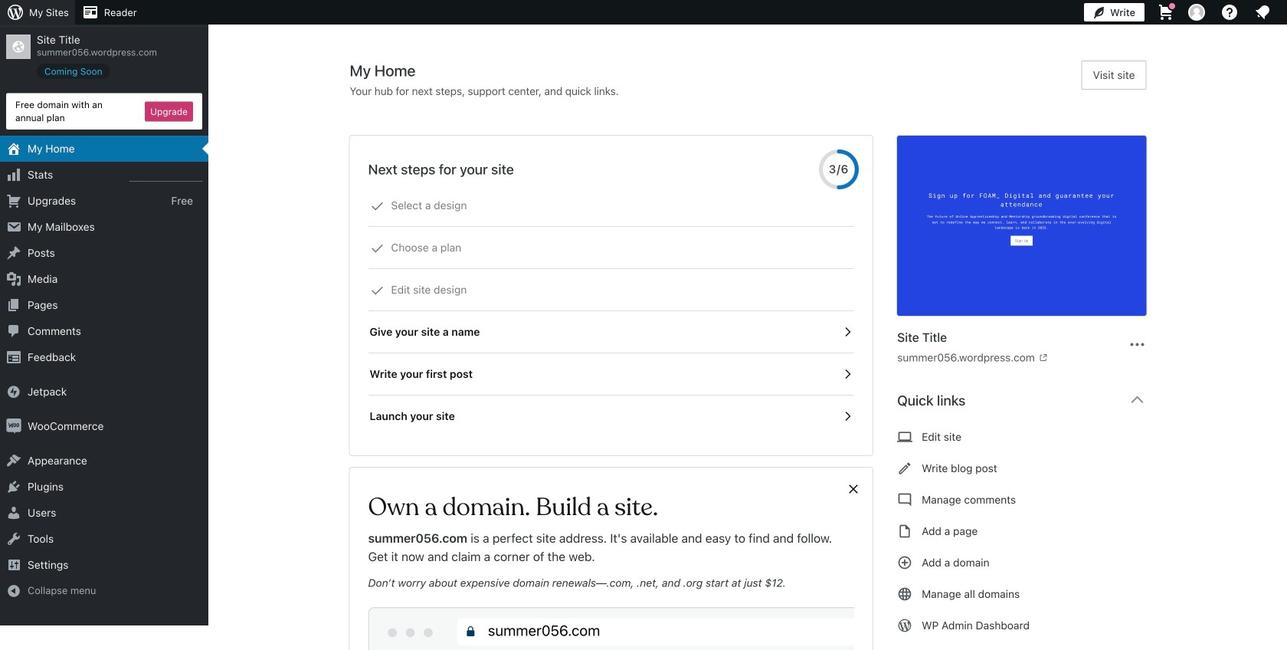 Task type: locate. For each thing, give the bounding box(es) containing it.
highest hourly views 0 image
[[130, 172, 202, 182]]

mode_comment image
[[898, 491, 913, 509]]

1 vertical spatial task enabled image
[[841, 409, 855, 423]]

task complete image
[[371, 199, 384, 213], [371, 241, 384, 255]]

img image
[[6, 384, 21, 399], [6, 419, 21, 434]]

0 vertical spatial task enabled image
[[841, 367, 855, 381]]

task enabled image down task enabled image
[[841, 367, 855, 381]]

launchpad checklist element
[[368, 185, 855, 437]]

0 vertical spatial task complete image
[[371, 199, 384, 213]]

task enabled image up dismiss domain name promotion icon
[[841, 409, 855, 423]]

1 vertical spatial img image
[[6, 419, 21, 434]]

1 vertical spatial task complete image
[[371, 241, 384, 255]]

insert_drive_file image
[[898, 522, 913, 540]]

main content
[[350, 61, 1160, 650]]

2 task enabled image from the top
[[841, 409, 855, 423]]

0 vertical spatial img image
[[6, 384, 21, 399]]

manage your notifications image
[[1254, 3, 1273, 21]]

task enabled image
[[841, 367, 855, 381], [841, 409, 855, 423]]

progress bar
[[820, 149, 860, 189]]



Task type: describe. For each thing, give the bounding box(es) containing it.
1 img image from the top
[[6, 384, 21, 399]]

help image
[[1221, 3, 1240, 21]]

task complete image
[[371, 284, 384, 297]]

1 task complete image from the top
[[371, 199, 384, 213]]

dismiss domain name promotion image
[[847, 480, 861, 498]]

more options for site site title image
[[1129, 335, 1147, 354]]

1 task enabled image from the top
[[841, 367, 855, 381]]

my shopping cart image
[[1158, 3, 1176, 21]]

2 task complete image from the top
[[371, 241, 384, 255]]

2 img image from the top
[[6, 419, 21, 434]]

edit image
[[898, 459, 913, 478]]

my profile image
[[1189, 4, 1206, 21]]

laptop image
[[898, 428, 913, 446]]

task enabled image
[[841, 325, 855, 339]]



